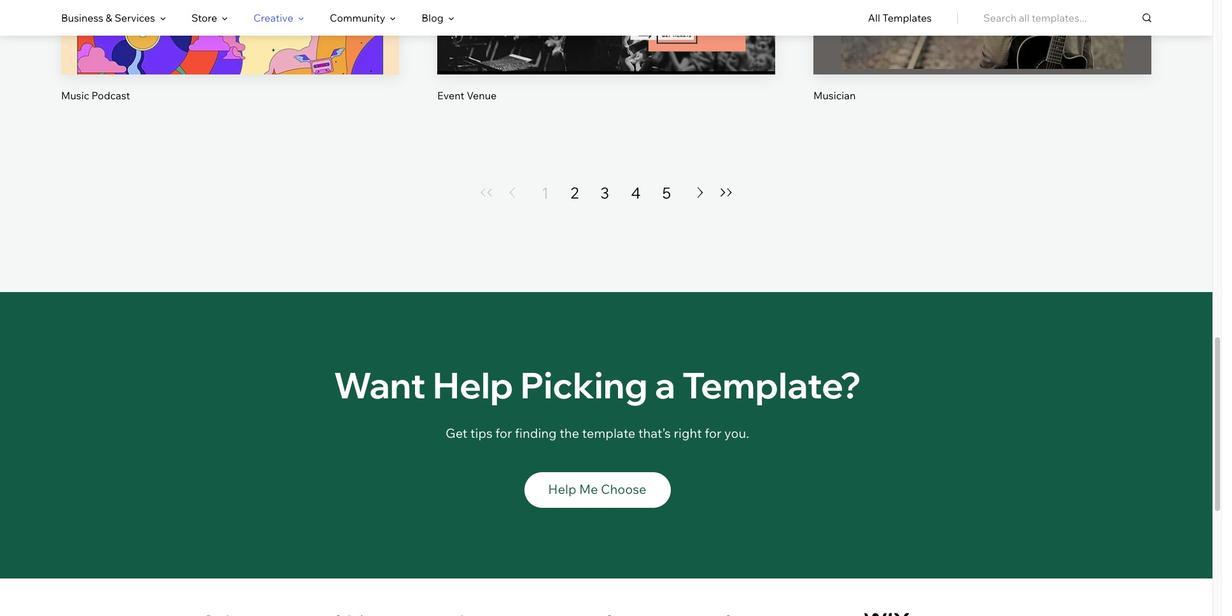 Task type: vqa. For each thing, say whether or not it's contained in the screenshot.
WANT
yes



Task type: locate. For each thing, give the bounding box(es) containing it.
help up tips
[[433, 363, 514, 407]]

1 vertical spatial help
[[549, 481, 577, 497]]

finding
[[515, 425, 557, 441]]

services
[[115, 11, 155, 24]]

wix logo, homepage image
[[865, 613, 910, 617]]

right
[[674, 425, 702, 441]]

want help picking a template?
[[334, 363, 862, 407]]

3 link
[[601, 183, 610, 203]]

venue
[[467, 89, 497, 102]]

musician group
[[814, 0, 1152, 102]]

categories by subject element
[[61, 1, 455, 35]]

template
[[582, 425, 636, 441]]

the
[[560, 425, 580, 441]]

music podcast group
[[61, 0, 399, 102]]

templates
[[883, 11, 932, 24]]

business & services
[[61, 11, 155, 24]]

2 for from the left
[[705, 425, 722, 441]]

event
[[438, 89, 465, 102]]

2 link
[[571, 183, 579, 203]]

music website templates - music podcast image
[[61, 0, 399, 74]]

for
[[496, 425, 512, 441], [705, 425, 722, 441]]

last page image
[[719, 189, 735, 197]]

for right tips
[[496, 425, 512, 441]]

5
[[663, 183, 672, 202]]

choose
[[601, 481, 647, 497]]

picking
[[521, 363, 648, 407]]

musician
[[814, 89, 856, 102]]

0 vertical spatial help
[[433, 363, 514, 407]]

template?
[[683, 363, 862, 407]]

music podcast
[[61, 89, 130, 102]]

for left "you."
[[705, 425, 722, 441]]

1 horizontal spatial for
[[705, 425, 722, 441]]

next page image
[[693, 187, 708, 198]]

&
[[106, 11, 112, 24]]

that's
[[639, 425, 671, 441]]

5 link
[[663, 183, 672, 203]]

all
[[869, 11, 881, 24]]

event venue
[[438, 89, 497, 102]]

1
[[542, 183, 549, 202]]

help me choose link
[[524, 472, 671, 508]]

help me choose
[[549, 481, 647, 497]]

None search field
[[984, 0, 1152, 36]]

0 horizontal spatial for
[[496, 425, 512, 441]]

help left me
[[549, 481, 577, 497]]

help
[[433, 363, 514, 407], [549, 481, 577, 497]]

creative
[[254, 11, 294, 24]]

business
[[61, 11, 103, 24]]



Task type: describe. For each thing, give the bounding box(es) containing it.
get tips for finding the template that's right for you.
[[446, 425, 750, 441]]

blog
[[422, 11, 444, 24]]

a
[[655, 363, 676, 407]]

3
[[601, 183, 610, 202]]

music website templates - event venue image
[[438, 0, 776, 74]]

tips
[[471, 425, 493, 441]]

4
[[631, 183, 641, 202]]

get
[[446, 425, 468, 441]]

1 for from the left
[[496, 425, 512, 441]]

4 link
[[631, 183, 641, 203]]

podcast
[[92, 89, 130, 102]]

Search search field
[[984, 0, 1152, 36]]

store
[[192, 11, 217, 24]]

music website templates - musician image
[[814, 0, 1152, 74]]

music
[[61, 89, 89, 102]]

you.
[[725, 425, 750, 441]]

all templates
[[869, 11, 932, 24]]

want
[[334, 363, 426, 407]]

categories. use the left and right arrow keys to navigate the menu element
[[0, 0, 1213, 36]]

me
[[580, 481, 598, 497]]

1 horizontal spatial help
[[549, 481, 577, 497]]

event venue group
[[438, 0, 776, 102]]

2
[[571, 183, 579, 202]]

0 horizontal spatial help
[[433, 363, 514, 407]]

all templates link
[[869, 1, 932, 35]]

community
[[330, 11, 386, 24]]



